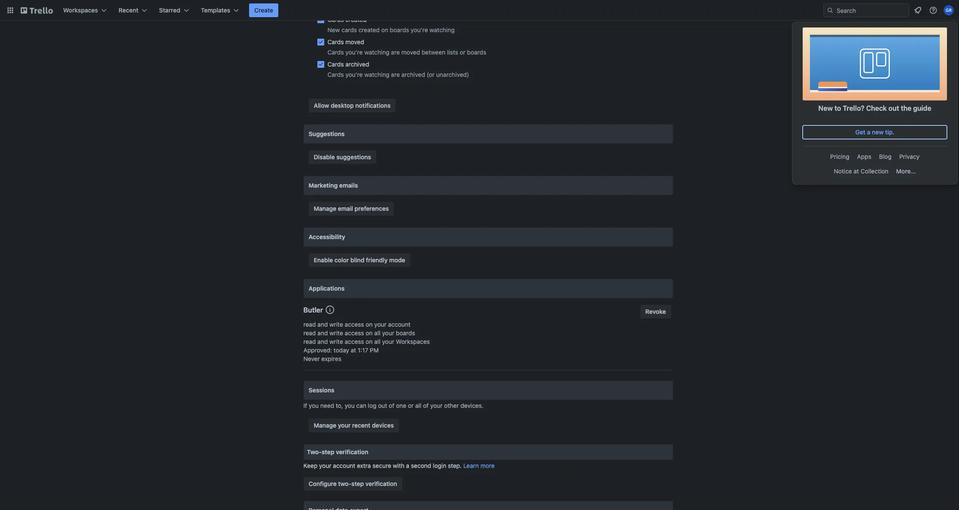 Task type: locate. For each thing, give the bounding box(es) containing it.
0 vertical spatial watching
[[430, 26, 455, 34]]

manage
[[314, 205, 336, 212], [314, 422, 336, 429]]

step.
[[448, 462, 462, 470]]

unarchived)
[[436, 71, 469, 78]]

approved:
[[304, 347, 332, 354]]

at right notice
[[854, 168, 859, 175]]

0 vertical spatial out
[[889, 104, 900, 112]]

None button
[[641, 305, 671, 319]]

1 and from the top
[[318, 321, 328, 328]]

create button
[[249, 3, 279, 17]]

a right with
[[406, 462, 409, 470]]

or right lists
[[460, 49, 466, 56]]

2 manage from the top
[[314, 422, 336, 429]]

4 cards from the top
[[328, 61, 344, 68]]

1 vertical spatial verification
[[366, 480, 397, 488]]

0 vertical spatial read
[[304, 321, 316, 328]]

of right one
[[423, 402, 429, 409]]

0 vertical spatial moved
[[346, 38, 364, 46]]

you right if
[[309, 402, 319, 409]]

new left "cards"
[[328, 26, 340, 34]]

privacy
[[900, 153, 920, 160]]

sessions
[[309, 387, 335, 394]]

0 vertical spatial are
[[391, 49, 400, 56]]

notice
[[834, 168, 852, 175]]

0 horizontal spatial workspaces
[[63, 6, 98, 14]]

pricing link
[[827, 150, 853, 164]]

manage down need
[[314, 422, 336, 429]]

new left the to
[[819, 104, 833, 112]]

moved down "cards"
[[346, 38, 364, 46]]

0 horizontal spatial new
[[328, 26, 340, 34]]

of left one
[[389, 402, 395, 409]]

0 vertical spatial account
[[388, 321, 411, 328]]

are
[[391, 49, 400, 56], [391, 71, 400, 78]]

can
[[356, 402, 366, 409]]

3 cards from the top
[[328, 49, 344, 56]]

a right get
[[867, 128, 871, 136]]

2 vertical spatial all
[[415, 402, 422, 409]]

1 vertical spatial a
[[406, 462, 409, 470]]

1 cards from the top
[[328, 16, 344, 23]]

0 vertical spatial write
[[330, 321, 343, 328]]

step down the extra
[[352, 480, 364, 488]]

starred
[[159, 6, 180, 14]]

archived left (or
[[402, 71, 425, 78]]

or
[[460, 49, 466, 56], [408, 402, 414, 409]]

1 vertical spatial you're
[[346, 49, 363, 56]]

privacy link
[[896, 150, 923, 164]]

1 vertical spatial manage
[[314, 422, 336, 429]]

2 of from the left
[[423, 402, 429, 409]]

your
[[374, 321, 387, 328], [382, 330, 394, 337], [382, 338, 394, 345], [430, 402, 443, 409], [338, 422, 351, 429], [319, 462, 331, 470]]

out
[[889, 104, 900, 112], [378, 402, 387, 409]]

2 vertical spatial boards
[[396, 330, 415, 337]]

0 horizontal spatial step
[[322, 449, 335, 456]]

are for archived
[[391, 71, 400, 78]]

0 vertical spatial step
[[322, 449, 335, 456]]

notice at collection
[[834, 168, 889, 175]]

verification
[[336, 449, 369, 456], [366, 480, 397, 488]]

devices.
[[461, 402, 484, 409]]

0 vertical spatial workspaces
[[63, 6, 98, 14]]

you're down the cards archived
[[346, 71, 363, 78]]

1 horizontal spatial moved
[[402, 49, 420, 56]]

1 horizontal spatial new
[[819, 104, 833, 112]]

1 vertical spatial workspaces
[[396, 338, 430, 345]]

0 vertical spatial and
[[318, 321, 328, 328]]

read and write access on your account read and write access on all your boards read and write access on all your workspaces approved: today at 1:17 pm never expires
[[304, 321, 430, 363]]

at
[[854, 168, 859, 175], [351, 347, 356, 354]]

moved
[[346, 38, 364, 46], [402, 49, 420, 56]]

0 vertical spatial access
[[345, 321, 364, 328]]

suggestions
[[337, 153, 371, 161]]

2 read from the top
[[304, 330, 316, 337]]

step up configure
[[322, 449, 335, 456]]

1 horizontal spatial you
[[345, 402, 355, 409]]

if you need to, you can log out of one or all of your other devices.
[[304, 402, 484, 409]]

workspaces button
[[58, 3, 112, 17]]

1 horizontal spatial account
[[388, 321, 411, 328]]

greg robinson (gregrobinson96) image
[[944, 5, 954, 15]]

0 horizontal spatial moved
[[346, 38, 364, 46]]

watching down new cards created on boards you're watching
[[364, 49, 390, 56]]

verification up the extra
[[336, 449, 369, 456]]

0 horizontal spatial a
[[406, 462, 409, 470]]

back to home image
[[21, 3, 53, 17]]

0 horizontal spatial account
[[333, 462, 355, 470]]

0 horizontal spatial of
[[389, 402, 395, 409]]

1 horizontal spatial at
[[854, 168, 859, 175]]

a
[[867, 128, 871, 136], [406, 462, 409, 470]]

0 notifications image
[[913, 5, 923, 15]]

1 vertical spatial write
[[330, 330, 343, 337]]

created right "cards"
[[359, 26, 380, 34]]

keep your account extra secure with a second login step. learn more
[[304, 462, 495, 470]]

collection
[[861, 168, 889, 175]]

you're down cards moved
[[346, 49, 363, 56]]

boards
[[390, 26, 409, 34], [467, 49, 487, 56], [396, 330, 415, 337]]

0 horizontal spatial you
[[309, 402, 319, 409]]

pm
[[370, 347, 379, 354]]

watching up between
[[430, 26, 455, 34]]

1 vertical spatial watching
[[364, 49, 390, 56]]

1 vertical spatial out
[[378, 402, 387, 409]]

created up "cards"
[[346, 16, 367, 23]]

2 cards from the top
[[328, 38, 344, 46]]

trello?
[[843, 104, 865, 112]]

step
[[322, 449, 335, 456], [352, 480, 364, 488]]

emails
[[339, 182, 358, 189]]

2 vertical spatial you're
[[346, 71, 363, 78]]

out left the
[[889, 104, 900, 112]]

cards for cards created
[[328, 16, 344, 23]]

archived down cards moved
[[346, 61, 369, 68]]

read
[[304, 321, 316, 328], [304, 330, 316, 337], [304, 338, 316, 345]]

verification down secure
[[366, 480, 397, 488]]

are down "cards you're watching are moved between lists or boards"
[[391, 71, 400, 78]]

5 cards from the top
[[328, 71, 344, 78]]

1 vertical spatial and
[[318, 330, 328, 337]]

1 vertical spatial at
[[351, 347, 356, 354]]

created
[[346, 16, 367, 23], [359, 26, 380, 34]]

2 vertical spatial access
[[345, 338, 364, 345]]

you're for moved
[[346, 49, 363, 56]]

1 horizontal spatial archived
[[402, 71, 425, 78]]

new for new to trello? check out the guide
[[819, 104, 833, 112]]

you're for archived
[[346, 71, 363, 78]]

0 vertical spatial a
[[867, 128, 871, 136]]

notifications
[[356, 102, 391, 109]]

1 vertical spatial account
[[333, 462, 355, 470]]

1 vertical spatial read
[[304, 330, 316, 337]]

new
[[328, 26, 340, 34], [819, 104, 833, 112]]

1 vertical spatial new
[[819, 104, 833, 112]]

you right the to, at the left
[[345, 402, 355, 409]]

watching for archived
[[364, 71, 390, 78]]

archived
[[346, 61, 369, 68], [402, 71, 425, 78]]

3 read from the top
[[304, 338, 316, 345]]

0 horizontal spatial or
[[408, 402, 414, 409]]

2 vertical spatial read
[[304, 338, 316, 345]]

0 horizontal spatial at
[[351, 347, 356, 354]]

2 access from the top
[[345, 330, 364, 337]]

blog
[[880, 153, 892, 160]]

recent
[[352, 422, 371, 429]]

disable suggestions link
[[309, 150, 376, 164]]

disable
[[314, 153, 335, 161]]

cards for cards moved
[[328, 38, 344, 46]]

templates button
[[196, 3, 244, 17]]

all
[[374, 330, 381, 337], [374, 338, 381, 345], [415, 402, 422, 409]]

1 vertical spatial are
[[391, 71, 400, 78]]

two-
[[338, 480, 352, 488]]

open information menu image
[[929, 6, 938, 15]]

0 vertical spatial manage
[[314, 205, 336, 212]]

0 horizontal spatial archived
[[346, 61, 369, 68]]

3 and from the top
[[318, 338, 328, 345]]

0 vertical spatial created
[[346, 16, 367, 23]]

pricing
[[831, 153, 850, 160]]

new cards created on boards you're watching
[[328, 26, 455, 34]]

1 write from the top
[[330, 321, 343, 328]]

watching down the cards archived
[[364, 71, 390, 78]]

cards for cards archived
[[328, 61, 344, 68]]

cards moved
[[328, 38, 364, 46]]

0 vertical spatial all
[[374, 330, 381, 337]]

allow desktop notifications link
[[309, 99, 396, 113]]

are for moved
[[391, 49, 400, 56]]

0 horizontal spatial out
[[378, 402, 387, 409]]

new for new cards created on boards you're watching
[[328, 26, 340, 34]]

mode
[[389, 257, 405, 264]]

2 vertical spatial write
[[330, 338, 343, 345]]

tip.
[[886, 128, 895, 136]]

2 vertical spatial and
[[318, 338, 328, 345]]

0 vertical spatial new
[[328, 26, 340, 34]]

1 manage from the top
[[314, 205, 336, 212]]

manage left email
[[314, 205, 336, 212]]

one
[[396, 402, 406, 409]]

you're up "cards you're watching are moved between lists or boards"
[[411, 26, 428, 34]]

1 vertical spatial access
[[345, 330, 364, 337]]

on
[[381, 26, 388, 34], [366, 321, 373, 328], [366, 330, 373, 337], [366, 338, 373, 345]]

1 vertical spatial boards
[[467, 49, 487, 56]]

0 vertical spatial boards
[[390, 26, 409, 34]]

1 horizontal spatial or
[[460, 49, 466, 56]]

2 write from the top
[[330, 330, 343, 337]]

0 vertical spatial archived
[[346, 61, 369, 68]]

1 vertical spatial moved
[[402, 49, 420, 56]]

1 vertical spatial all
[[374, 338, 381, 345]]

1 horizontal spatial step
[[352, 480, 364, 488]]

at left "1:17"
[[351, 347, 356, 354]]

1 vertical spatial step
[[352, 480, 364, 488]]

primary element
[[0, 0, 960, 21]]

cards for cards you're watching are archived (or unarchived)
[[328, 71, 344, 78]]

2 are from the top
[[391, 71, 400, 78]]

are up 'cards you're watching are archived (or unarchived)'
[[391, 49, 400, 56]]

email
[[338, 205, 353, 212]]

1 horizontal spatial workspaces
[[396, 338, 430, 345]]

moved left between
[[402, 49, 420, 56]]

access
[[345, 321, 364, 328], [345, 330, 364, 337], [345, 338, 364, 345]]

2 vertical spatial watching
[[364, 71, 390, 78]]

preferences
[[355, 205, 389, 212]]

starred button
[[154, 3, 194, 17]]

account
[[388, 321, 411, 328], [333, 462, 355, 470]]

1 are from the top
[[391, 49, 400, 56]]

1 horizontal spatial of
[[423, 402, 429, 409]]

or right one
[[408, 402, 414, 409]]

friendly
[[366, 257, 388, 264]]

recent button
[[113, 3, 152, 17]]

you're
[[411, 26, 428, 34], [346, 49, 363, 56], [346, 71, 363, 78]]

write
[[330, 321, 343, 328], [330, 330, 343, 337], [330, 338, 343, 345]]

login
[[433, 462, 446, 470]]

out right the log
[[378, 402, 387, 409]]

1 read from the top
[[304, 321, 316, 328]]

1 horizontal spatial a
[[867, 128, 871, 136]]



Task type: describe. For each thing, give the bounding box(es) containing it.
two-
[[307, 449, 322, 456]]

never
[[304, 355, 320, 363]]

lists
[[447, 49, 458, 56]]

manage your recent devices
[[314, 422, 394, 429]]

recent
[[119, 6, 138, 14]]

notice at collection link
[[831, 165, 892, 178]]

get
[[856, 128, 866, 136]]

need
[[321, 402, 334, 409]]

butler
[[304, 306, 323, 314]]

blog link
[[876, 150, 895, 164]]

manage email preferences link
[[309, 202, 394, 216]]

get a new tip. button
[[803, 125, 947, 139]]

today
[[334, 347, 349, 354]]

manage email preferences
[[314, 205, 389, 212]]

new
[[872, 128, 884, 136]]

manage your recent devices link
[[309, 419, 399, 433]]

switch to… image
[[6, 6, 15, 15]]

more… button
[[893, 165, 920, 178]]

3 write from the top
[[330, 338, 343, 345]]

blind
[[351, 257, 365, 264]]

3 access from the top
[[345, 338, 364, 345]]

between
[[422, 49, 446, 56]]

1 access from the top
[[345, 321, 364, 328]]

learn more link
[[464, 462, 495, 470]]

other
[[444, 402, 459, 409]]

cards
[[342, 26, 357, 34]]

log
[[368, 402, 377, 409]]

templates
[[201, 6, 230, 14]]

more…
[[897, 168, 916, 175]]

Search field
[[834, 4, 909, 17]]

allow desktop notifications
[[314, 102, 391, 109]]

two-step verification
[[307, 449, 369, 456]]

1 you from the left
[[309, 402, 319, 409]]

keep
[[304, 462, 318, 470]]

new to trello? check out the guide link
[[803, 28, 947, 125]]

get a new tip.
[[856, 128, 895, 136]]

apps link
[[854, 150, 875, 164]]

manage for manage your recent devices
[[314, 422, 336, 429]]

(or
[[427, 71, 435, 78]]

the
[[901, 104, 912, 112]]

2 you from the left
[[345, 402, 355, 409]]

second
[[411, 462, 431, 470]]

extra
[[357, 462, 371, 470]]

learn
[[464, 462, 479, 470]]

check
[[867, 104, 887, 112]]

cards for cards you're watching are moved between lists or boards
[[328, 49, 344, 56]]

configure two-step verification
[[309, 480, 397, 488]]

disable suggestions
[[314, 153, 371, 161]]

search image
[[827, 7, 834, 14]]

to,
[[336, 402, 343, 409]]

marketing
[[309, 182, 338, 189]]

guide
[[914, 104, 932, 112]]

workspaces inside 'read and write access on your account read and write access on all your boards read and write access on all your workspaces approved: today at 1:17 pm never expires'
[[396, 338, 430, 345]]

color
[[335, 257, 349, 264]]

1 vertical spatial created
[[359, 26, 380, 34]]

0 vertical spatial or
[[460, 49, 466, 56]]

workspaces inside popup button
[[63, 6, 98, 14]]

1 of from the left
[[389, 402, 395, 409]]

2 and from the top
[[318, 330, 328, 337]]

configure
[[309, 480, 337, 488]]

0 vertical spatial at
[[854, 168, 859, 175]]

a inside button
[[867, 128, 871, 136]]

cards you're watching are archived (or unarchived)
[[328, 71, 469, 78]]

at inside 'read and write access on your account read and write access on all your boards read and write access on all your workspaces approved: today at 1:17 pm never expires'
[[351, 347, 356, 354]]

0 vertical spatial you're
[[411, 26, 428, 34]]

suggestions
[[309, 130, 345, 138]]

enable
[[314, 257, 333, 264]]

applications
[[309, 285, 345, 292]]

cards you're watching are moved between lists or boards
[[328, 49, 487, 56]]

enable color blind friendly mode
[[314, 257, 405, 264]]

create
[[254, 6, 273, 14]]

manage for manage email preferences
[[314, 205, 336, 212]]

0 vertical spatial verification
[[336, 449, 369, 456]]

devices
[[372, 422, 394, 429]]

enable color blind friendly mode link
[[309, 254, 411, 267]]

if
[[304, 402, 307, 409]]

apps
[[858, 153, 872, 160]]

boards inside 'read and write access on your account read and write access on all your boards read and write access on all your workspaces approved: today at 1:17 pm never expires'
[[396, 330, 415, 337]]

1 vertical spatial archived
[[402, 71, 425, 78]]

configure two-step verification link
[[304, 477, 402, 491]]

watching for moved
[[364, 49, 390, 56]]

desktop
[[331, 102, 354, 109]]

1:17
[[358, 347, 368, 354]]

account inside 'read and write access on your account read and write access on all your boards read and write access on all your workspaces approved: today at 1:17 pm never expires'
[[388, 321, 411, 328]]

1 vertical spatial or
[[408, 402, 414, 409]]

to
[[835, 104, 842, 112]]

expires
[[322, 355, 342, 363]]

cards created
[[328, 16, 367, 23]]

marketing emails
[[309, 182, 358, 189]]

accessibility
[[309, 233, 345, 241]]

more
[[481, 462, 495, 470]]

secure
[[373, 462, 391, 470]]

1 horizontal spatial out
[[889, 104, 900, 112]]

cards archived
[[328, 61, 369, 68]]

with
[[393, 462, 405, 470]]



Task type: vqa. For each thing, say whether or not it's contained in the screenshot.
Check
yes



